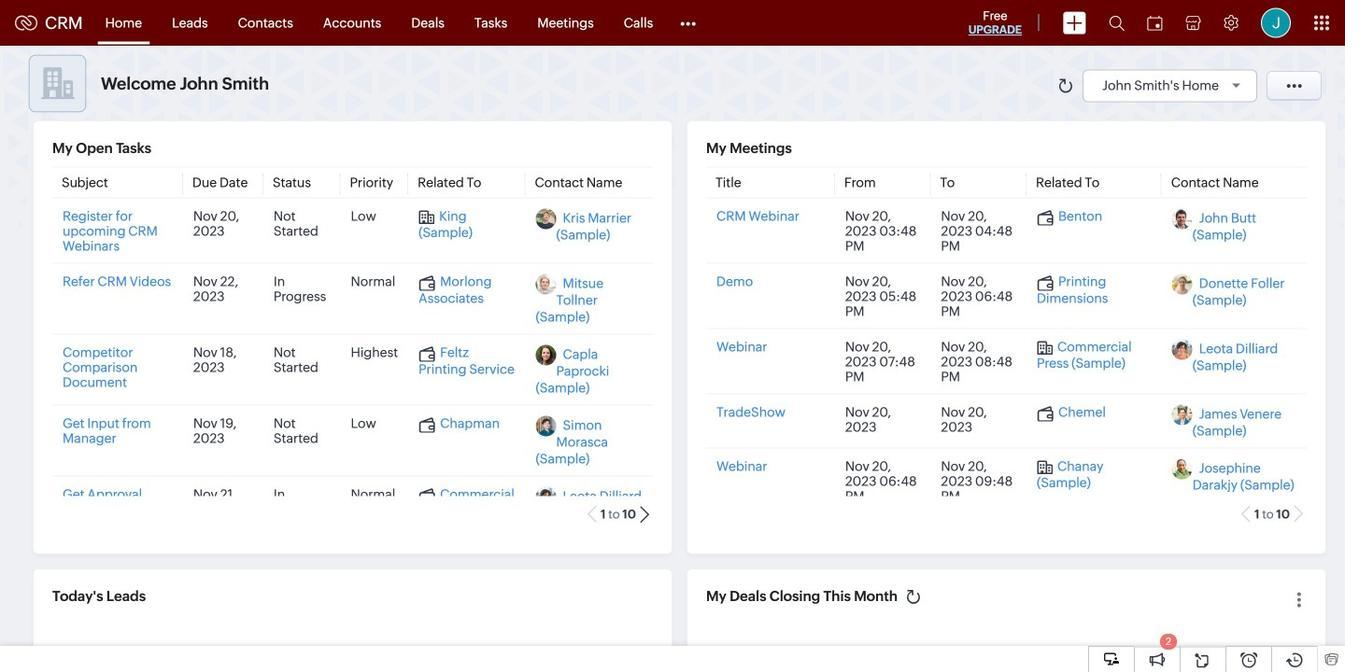 Task type: describe. For each thing, give the bounding box(es) containing it.
search image
[[1109, 15, 1125, 31]]

create menu image
[[1064, 12, 1087, 34]]

create menu element
[[1052, 0, 1098, 45]]

profile element
[[1251, 0, 1303, 45]]



Task type: locate. For each thing, give the bounding box(es) containing it.
search element
[[1098, 0, 1137, 46]]

logo image
[[15, 15, 37, 30]]

Other Modules field
[[669, 8, 709, 38]]

calendar image
[[1148, 15, 1164, 30]]

profile image
[[1262, 8, 1292, 38]]



